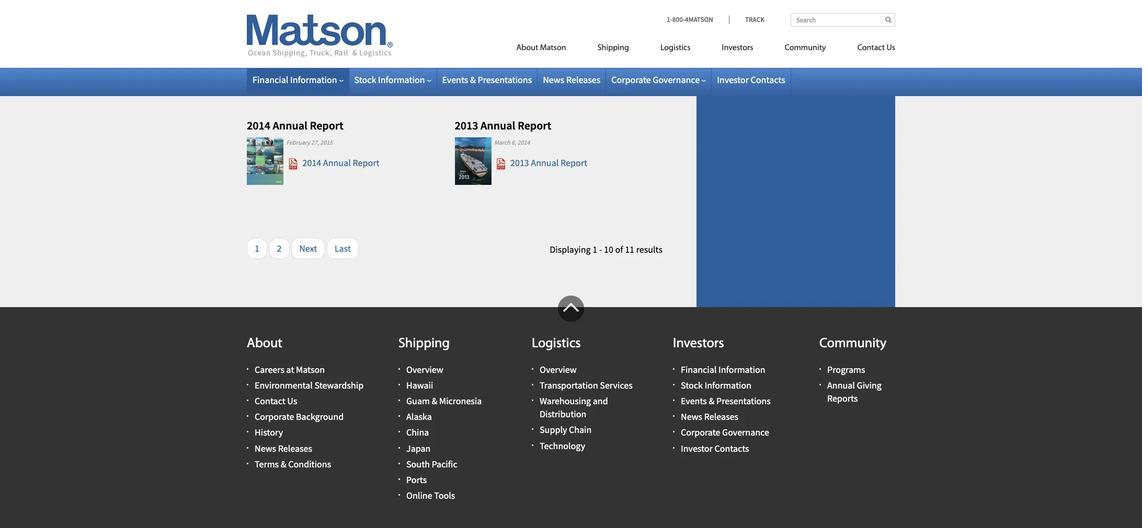 Task type: locate. For each thing, give the bounding box(es) containing it.
shipping inside footer
[[399, 338, 450, 352]]

results
[[636, 244, 663, 256]]

2014 annual report down 27,
[[303, 157, 380, 169]]

1 horizontal spatial 2014
[[303, 157, 321, 169]]

2013 annual report up march 6, 2014
[[455, 118, 552, 133]]

2
[[277, 243, 282, 255]]

0 horizontal spatial us
[[287, 395, 297, 407]]

march inside 2013 annual report article
[[494, 139, 510, 146]]

conditions
[[288, 459, 331, 471]]

0 horizontal spatial march
[[286, 29, 303, 37]]

1 vertical spatial matson
[[296, 364, 325, 376]]

programs
[[828, 364, 865, 376]]

2014 annual report up february
[[247, 118, 344, 133]]

1 horizontal spatial 2013
[[511, 157, 529, 169]]

overview inside overview transportation services warehousing and distribution supply chain technology
[[540, 364, 577, 376]]

0 horizontal spatial shipping
[[399, 338, 450, 352]]

contact us link
[[842, 39, 896, 60], [255, 395, 297, 407]]

matson up news releases
[[540, 44, 566, 52]]

0 vertical spatial financial information link
[[253, 74, 343, 86]]

2 horizontal spatial 2014
[[518, 139, 530, 146]]

overview for hawaii
[[406, 364, 443, 376]]

1 horizontal spatial stock
[[681, 380, 703, 392]]

japan
[[406, 443, 431, 455]]

information
[[290, 74, 337, 86], [378, 74, 425, 86], [719, 364, 766, 376], [705, 380, 752, 392]]

1 overview link from the left
[[406, 364, 443, 376]]

overview
[[406, 364, 443, 376], [540, 364, 577, 376]]

2013 annual report
[[455, 118, 552, 133], [511, 157, 587, 169]]

0 horizontal spatial news releases link
[[255, 443, 312, 455]]

1 vertical spatial governance
[[722, 427, 769, 439]]

0 vertical spatial matson
[[540, 44, 566, 52]]

0 horizontal spatial news
[[255, 443, 276, 455]]

0 vertical spatial logistics
[[661, 44, 691, 52]]

2015 report image
[[455, 28, 492, 75]]

footer
[[0, 296, 1142, 529]]

1 vertical spatial corporate governance link
[[681, 427, 769, 439]]

2015 annual report link
[[494, 47, 587, 59]]

1 horizontal spatial news releases link
[[543, 74, 601, 86]]

Search search field
[[791, 13, 896, 27]]

stock information
[[354, 74, 425, 86]]

1 vertical spatial investor contacts link
[[681, 443, 749, 455]]

0 horizontal spatial governance
[[653, 74, 700, 86]]

1 vertical spatial us
[[287, 395, 297, 407]]

1 vertical spatial 2016
[[303, 47, 321, 59]]

presentations
[[478, 74, 532, 86], [717, 395, 771, 407]]

corporate governance
[[612, 74, 700, 86]]

1 horizontal spatial news
[[543, 74, 565, 86]]

financial inside financial information stock information events & presentations news releases corporate governance investor contacts
[[681, 364, 717, 376]]

investor contacts
[[717, 74, 786, 86]]

governance inside financial information stock information events & presentations news releases corporate governance investor contacts
[[722, 427, 769, 439]]

1 left -
[[593, 244, 598, 256]]

2 vertical spatial news
[[255, 443, 276, 455]]

0 vertical spatial presentations
[[478, 74, 532, 86]]

events & presentations
[[442, 74, 532, 86]]

1 horizontal spatial events
[[681, 395, 707, 407]]

0 vertical spatial 2016
[[247, 8, 271, 23]]

1 vertical spatial 2013
[[511, 157, 529, 169]]

march 13, 2017
[[286, 29, 325, 37]]

financial information
[[253, 74, 337, 86]]

financial for financial information
[[253, 74, 288, 86]]

2013 annual report down 6, at the left top
[[511, 157, 587, 169]]

investor inside financial information stock information events & presentations news releases corporate governance investor contacts
[[681, 443, 713, 455]]

0 vertical spatial events & presentations link
[[442, 74, 532, 86]]

news releases link for financial information link to the bottom corporate governance link
[[681, 411, 739, 423]]

contact down 'search' search box
[[858, 44, 885, 52]]

community up programs
[[820, 338, 887, 352]]

1 horizontal spatial us
[[887, 44, 896, 52]]

logistics down back to top image
[[532, 338, 581, 352]]

2 vertical spatial 2014
[[303, 157, 321, 169]]

1 vertical spatial 2013 annual report
[[511, 157, 587, 169]]

report
[[310, 8, 344, 23], [353, 47, 380, 59], [561, 47, 587, 59], [310, 118, 344, 133], [518, 118, 552, 133], [353, 157, 380, 169], [561, 157, 587, 169]]

terms
[[255, 459, 279, 471]]

0 vertical spatial community
[[785, 44, 826, 52]]

None search field
[[791, 13, 896, 27]]

corporate inside careers at matson environmental stewardship contact us corporate background history news releases terms & conditions
[[255, 411, 294, 423]]

information for financial information stock information events & presentations news releases corporate governance investor contacts
[[719, 364, 766, 376]]

0 horizontal spatial 2015
[[320, 139, 333, 146]]

2013 report image
[[455, 138, 492, 185]]

investor contacts link for leftmost financial information link's corporate governance link
[[717, 74, 786, 86]]

0 vertical spatial shipping
[[598, 44, 629, 52]]

community down 'search' search box
[[785, 44, 826, 52]]

1 horizontal spatial march
[[494, 139, 510, 146]]

community
[[785, 44, 826, 52], [820, 338, 887, 352]]

0 vertical spatial 2014
[[247, 118, 271, 133]]

contact down environmental
[[255, 395, 286, 407]]

1 vertical spatial investor
[[681, 443, 713, 455]]

overview up hawaii
[[406, 364, 443, 376]]

financial
[[253, 74, 288, 86], [681, 364, 717, 376]]

1 overview from the left
[[406, 364, 443, 376]]

2 horizontal spatial news
[[681, 411, 703, 423]]

0 vertical spatial contact
[[858, 44, 885, 52]]

1 vertical spatial financial information link
[[681, 364, 766, 376]]

1 horizontal spatial shipping
[[598, 44, 629, 52]]

us inside top menu navigation
[[887, 44, 896, 52]]

0 vertical spatial investor contacts link
[[717, 74, 786, 86]]

and
[[593, 395, 608, 407]]

2013 annual report article
[[455, 118, 663, 186]]

0 horizontal spatial about
[[247, 338, 282, 352]]

2013 down 6, at the left top
[[511, 157, 529, 169]]

overview link
[[406, 364, 443, 376], [540, 364, 577, 376]]

matson up environmental stewardship link
[[296, 364, 325, 376]]

releases
[[566, 74, 601, 86], [704, 411, 739, 423], [278, 443, 312, 455]]

logistics
[[661, 44, 691, 52], [532, 338, 581, 352]]

march inside 2016 annual report article
[[286, 29, 303, 37]]

2014 annual report article
[[247, 118, 455, 186]]

overview link for logistics
[[540, 364, 577, 376]]

annual
[[273, 8, 308, 23], [323, 47, 351, 59], [531, 47, 559, 59], [273, 118, 308, 133], [481, 118, 516, 133], [323, 157, 351, 169], [531, 157, 559, 169], [828, 380, 855, 392]]

2 horizontal spatial news releases link
[[681, 411, 739, 423]]

1 horizontal spatial financial
[[681, 364, 717, 376]]

2014 up 2014 report image at the top
[[247, 118, 271, 133]]

transportation
[[540, 380, 598, 392]]

1
[[255, 243, 259, 255], [593, 244, 598, 256]]

investors
[[722, 44, 754, 52], [673, 338, 724, 352]]

0 horizontal spatial contact
[[255, 395, 286, 407]]

shipping inside top menu navigation
[[598, 44, 629, 52]]

0 horizontal spatial investor
[[681, 443, 713, 455]]

0 vertical spatial investor
[[717, 74, 749, 86]]

1 vertical spatial stock information link
[[681, 380, 752, 392]]

2016 up 2016 report image at the left
[[247, 8, 271, 23]]

1 vertical spatial stock
[[681, 380, 703, 392]]

us up corporate background link
[[287, 395, 297, 407]]

contact inside careers at matson environmental stewardship contact us corporate background history news releases terms & conditions
[[255, 395, 286, 407]]

stock information link
[[354, 74, 431, 86], [681, 380, 752, 392]]

1 vertical spatial financial
[[681, 364, 717, 376]]

13,
[[304, 29, 312, 37]]

0 vertical spatial about
[[517, 44, 538, 52]]

overview link up hawaii
[[406, 364, 443, 376]]

hawaii link
[[406, 380, 433, 392]]

2013
[[455, 118, 478, 133], [511, 157, 529, 169]]

0 horizontal spatial financial
[[253, 74, 288, 86]]

contact inside top menu navigation
[[858, 44, 885, 52]]

news inside careers at matson environmental stewardship contact us corporate background history news releases terms & conditions
[[255, 443, 276, 455]]

2014 report image
[[247, 138, 284, 185]]

1 horizontal spatial releases
[[566, 74, 601, 86]]

27,
[[311, 139, 319, 146]]

ports link
[[406, 474, 427, 486]]

0 vertical spatial events
[[442, 74, 468, 86]]

1 horizontal spatial logistics
[[661, 44, 691, 52]]

contact us link down 'search' image
[[842, 39, 896, 60]]

11
[[625, 244, 635, 256]]

overview inside overview hawaii guam & micronesia alaska china japan south pacific ports online tools
[[406, 364, 443, 376]]

0 vertical spatial corporate
[[612, 74, 651, 86]]

0 horizontal spatial presentations
[[478, 74, 532, 86]]

financial information stock information events & presentations news releases corporate governance investor contacts
[[681, 364, 771, 455]]

about up careers
[[247, 338, 282, 352]]

shipping up news releases
[[598, 44, 629, 52]]

2014 annual report link
[[286, 157, 380, 169]]

programs annual giving reports
[[828, 364, 882, 405]]

2 horizontal spatial releases
[[704, 411, 739, 423]]

contact us link down environmental
[[255, 395, 297, 407]]

1 horizontal spatial stock information link
[[681, 380, 752, 392]]

financial for financial information stock information events & presentations news releases corporate governance investor contacts
[[681, 364, 717, 376]]

1 horizontal spatial 1
[[593, 244, 598, 256]]

2013 up "2013 report" image
[[455, 118, 478, 133]]

2016 down 13,
[[303, 47, 321, 59]]

1 horizontal spatial 2015
[[511, 47, 529, 59]]

stock information link for events & presentations link for news releases link corresponding to financial information link to the bottom corporate governance link
[[681, 380, 752, 392]]

about inside footer
[[247, 338, 282, 352]]

2015
[[511, 47, 529, 59], [320, 139, 333, 146]]

1 vertical spatial 2014
[[518, 139, 530, 146]]

0 horizontal spatial overview
[[406, 364, 443, 376]]

2 link
[[269, 238, 290, 260]]

of
[[615, 244, 623, 256]]

&
[[470, 74, 476, 86], [432, 395, 438, 407], [709, 395, 715, 407], [281, 459, 286, 471]]

shipping up hawaii
[[399, 338, 450, 352]]

0 vertical spatial financial
[[253, 74, 288, 86]]

0 horizontal spatial 2016
[[247, 8, 271, 23]]

march for 2013
[[494, 139, 510, 146]]

overview for transportation
[[540, 364, 577, 376]]

governance
[[653, 74, 700, 86], [722, 427, 769, 439]]

overview link up transportation
[[540, 364, 577, 376]]

0 horizontal spatial stock
[[354, 74, 376, 86]]

1 horizontal spatial overview
[[540, 364, 577, 376]]

releases inside financial information stock information events & presentations news releases corporate governance investor contacts
[[704, 411, 739, 423]]

2014 down 'february 27, 2015'
[[303, 157, 321, 169]]

2015 right 27,
[[320, 139, 333, 146]]

about
[[517, 44, 538, 52], [247, 338, 282, 352]]

1 horizontal spatial investor
[[717, 74, 749, 86]]

contacts inside financial information stock information events & presentations news releases corporate governance investor contacts
[[715, 443, 749, 455]]

2 vertical spatial releases
[[278, 443, 312, 455]]

last link
[[327, 238, 359, 260]]

stock
[[354, 74, 376, 86], [681, 380, 703, 392]]

march left 13,
[[286, 29, 303, 37]]

2013 annual report link
[[494, 157, 587, 169]]

0 horizontal spatial releases
[[278, 443, 312, 455]]

march 6, 2014
[[494, 139, 530, 146]]

about up events & presentations
[[517, 44, 538, 52]]

1 vertical spatial releases
[[704, 411, 739, 423]]

-
[[599, 244, 602, 256]]

releases inside careers at matson environmental stewardship contact us corporate background history news releases terms & conditions
[[278, 443, 312, 455]]

0 vertical spatial march
[[286, 29, 303, 37]]

corporate
[[612, 74, 651, 86], [255, 411, 294, 423], [681, 427, 721, 439]]

about for about
[[247, 338, 282, 352]]

2014 right 6, at the left top
[[518, 139, 530, 146]]

2 horizontal spatial corporate
[[681, 427, 721, 439]]

logistics down 800- on the right of the page
[[661, 44, 691, 52]]

reports
[[828, 393, 858, 405]]

displaying
[[550, 244, 591, 256]]

1 vertical spatial events & presentations link
[[681, 395, 771, 407]]

2016 annual report down "2017"
[[303, 47, 380, 59]]

1 vertical spatial logistics
[[532, 338, 581, 352]]

0 vertical spatial governance
[[653, 74, 700, 86]]

1 vertical spatial presentations
[[717, 395, 771, 407]]

track
[[745, 15, 765, 24]]

0 vertical spatial stock information link
[[354, 74, 431, 86]]

0 horizontal spatial corporate
[[255, 411, 294, 423]]

programs link
[[828, 364, 865, 376]]

careers
[[255, 364, 285, 376]]

information for financial information
[[290, 74, 337, 86]]

2014 annual report
[[247, 118, 344, 133], [303, 157, 380, 169]]

march left 6, at the left top
[[494, 139, 510, 146]]

2 vertical spatial news releases link
[[255, 443, 312, 455]]

stock inside financial information stock information events & presentations news releases corporate governance investor contacts
[[681, 380, 703, 392]]

overview up transportation
[[540, 364, 577, 376]]

matson inside careers at matson environmental stewardship contact us corporate background history news releases terms & conditions
[[296, 364, 325, 376]]

2015 annual report
[[511, 47, 587, 59]]

0 vertical spatial stock
[[354, 74, 376, 86]]

investor contacts link for financial information link to the bottom corporate governance link
[[681, 443, 749, 455]]

corporate governance link for financial information link to the bottom
[[681, 427, 769, 439]]

about inside top menu navigation
[[517, 44, 538, 52]]

1 left the 2
[[255, 243, 259, 255]]

1 link
[[247, 238, 267, 260]]

1 vertical spatial contact
[[255, 395, 286, 407]]

& inside careers at matson environmental stewardship contact us corporate background history news releases terms & conditions
[[281, 459, 286, 471]]

0 horizontal spatial events
[[442, 74, 468, 86]]

displaying 1 - 10 of 11 results
[[550, 244, 663, 256]]

corporate inside financial information stock information events & presentations news releases corporate governance investor contacts
[[681, 427, 721, 439]]

1 vertical spatial 2015
[[320, 139, 333, 146]]

2016 report image
[[247, 28, 284, 75]]

0 vertical spatial contact us link
[[842, 39, 896, 60]]

chain
[[569, 424, 592, 436]]

1 horizontal spatial about
[[517, 44, 538, 52]]

events & presentations link
[[442, 74, 532, 86], [681, 395, 771, 407]]

1 horizontal spatial contact
[[858, 44, 885, 52]]

2014
[[247, 118, 271, 133], [518, 139, 530, 146], [303, 157, 321, 169]]

0 horizontal spatial contact us link
[[255, 395, 297, 407]]

800-
[[673, 15, 685, 24]]

at
[[286, 364, 294, 376]]

1 vertical spatial corporate
[[255, 411, 294, 423]]

0 vertical spatial investors
[[722, 44, 754, 52]]

us down 'search' image
[[887, 44, 896, 52]]

1 vertical spatial news
[[681, 411, 703, 423]]

2016 annual report up march 13, 2017 at the left top of page
[[247, 8, 344, 23]]

2 overview from the left
[[540, 364, 577, 376]]

2015 up events & presentations
[[511, 47, 529, 59]]

events inside financial information stock information events & presentations news releases corporate governance investor contacts
[[681, 395, 707, 407]]

2 overview link from the left
[[540, 364, 577, 376]]

0 horizontal spatial logistics
[[532, 338, 581, 352]]

news inside financial information stock information events & presentations news releases corporate governance investor contacts
[[681, 411, 703, 423]]

1 horizontal spatial presentations
[[717, 395, 771, 407]]



Task type: describe. For each thing, give the bounding box(es) containing it.
1-
[[667, 15, 673, 24]]

community inside "link"
[[785, 44, 826, 52]]

about matson link
[[501, 39, 582, 60]]

warehousing and distribution link
[[540, 395, 608, 421]]

overview link for shipping
[[406, 364, 443, 376]]

2016 annual report article
[[247, 8, 455, 76]]

tools
[[434, 490, 455, 502]]

alaska link
[[406, 411, 432, 423]]

1-800-4matson
[[667, 15, 713, 24]]

top menu navigation
[[470, 39, 896, 60]]

& inside financial information stock information events & presentations news releases corporate governance investor contacts
[[709, 395, 715, 407]]

history
[[255, 427, 283, 439]]

technology link
[[540, 440, 585, 452]]

february 27, 2015
[[286, 139, 333, 146]]

investors inside top menu navigation
[[722, 44, 754, 52]]

matson image
[[247, 15, 393, 58]]

next link
[[291, 238, 325, 260]]

10
[[604, 244, 614, 256]]

6,
[[512, 139, 516, 146]]

supply chain link
[[540, 424, 592, 436]]

presentations inside financial information stock information events & presentations news releases corporate governance investor contacts
[[717, 395, 771, 407]]

0 vertical spatial contacts
[[751, 74, 786, 86]]

news releases
[[543, 74, 601, 86]]

search image
[[886, 16, 892, 23]]

about matson
[[517, 44, 566, 52]]

warehousing
[[540, 395, 591, 407]]

south
[[406, 459, 430, 471]]

& inside overview hawaii guam & micronesia alaska china japan south pacific ports online tools
[[432, 395, 438, 407]]

online tools link
[[406, 490, 455, 502]]

contact us
[[858, 44, 896, 52]]

shipping link
[[582, 39, 645, 60]]

terms & conditions link
[[255, 459, 331, 471]]

careers at matson environmental stewardship contact us corporate background history news releases terms & conditions
[[255, 364, 364, 471]]

matson inside top menu navigation
[[540, 44, 566, 52]]

0 vertical spatial 2014 annual report
[[247, 118, 344, 133]]

background
[[296, 411, 344, 423]]

stock information link for news releases link for leftmost financial information link's corporate governance link events & presentations link
[[354, 74, 431, 86]]

2017
[[313, 29, 325, 37]]

community inside footer
[[820, 338, 887, 352]]

community link
[[769, 39, 842, 60]]

1 vertical spatial 2014 annual report
[[303, 157, 380, 169]]

corporate governance link for leftmost financial information link
[[612, 74, 706, 86]]

environmental
[[255, 380, 313, 392]]

information for stock information
[[378, 74, 425, 86]]

hawaii
[[406, 380, 433, 392]]

pacific
[[432, 459, 458, 471]]

4matson
[[685, 15, 713, 24]]

next
[[299, 243, 317, 255]]

1 horizontal spatial corporate
[[612, 74, 651, 86]]

news releases link for leftmost financial information link's corporate governance link
[[543, 74, 601, 86]]

micronesia
[[439, 395, 482, 407]]

giving
[[857, 380, 882, 392]]

japan link
[[406, 443, 431, 455]]

us inside careers at matson environmental stewardship contact us corporate background history news releases terms & conditions
[[287, 395, 297, 407]]

back to top image
[[558, 296, 584, 322]]

0 vertical spatial releases
[[566, 74, 601, 86]]

services
[[600, 380, 633, 392]]

last
[[335, 243, 351, 255]]

0 vertical spatial 2013 annual report
[[455, 118, 552, 133]]

corporate background link
[[255, 411, 344, 423]]

environmental stewardship link
[[255, 380, 364, 392]]

track link
[[729, 15, 765, 24]]

supply
[[540, 424, 567, 436]]

online
[[406, 490, 432, 502]]

march for 2016
[[286, 29, 303, 37]]

china link
[[406, 427, 429, 439]]

events & presentations link for news releases link for leftmost financial information link's corporate governance link
[[442, 74, 532, 86]]

february
[[286, 139, 310, 146]]

2016 annual report link
[[286, 47, 380, 59]]

2015 inside 2014 annual report article
[[320, 139, 333, 146]]

footer containing about
[[0, 296, 1142, 529]]

guam
[[406, 395, 430, 407]]

0 horizontal spatial 2013
[[455, 118, 478, 133]]

logistics inside top menu navigation
[[661, 44, 691, 52]]

events & presentations link for news releases link corresponding to financial information link to the bottom corporate governance link
[[681, 395, 771, 407]]

overview transportation services warehousing and distribution supply chain technology
[[540, 364, 633, 452]]

1 vertical spatial investors
[[673, 338, 724, 352]]

1 vertical spatial 2016 annual report
[[303, 47, 380, 59]]

0 horizontal spatial financial information link
[[253, 74, 343, 86]]

logistics link
[[645, 39, 706, 60]]

china
[[406, 427, 429, 439]]

guam & micronesia link
[[406, 395, 482, 407]]

alaska
[[406, 411, 432, 423]]

annual giving reports link
[[828, 380, 882, 405]]

about for about matson
[[517, 44, 538, 52]]

0 horizontal spatial 2014
[[247, 118, 271, 133]]

1 horizontal spatial contact us link
[[842, 39, 896, 60]]

annual inside the programs annual giving reports
[[828, 380, 855, 392]]

history link
[[255, 427, 283, 439]]

distribution
[[540, 409, 587, 421]]

ports
[[406, 474, 427, 486]]

careers at matson link
[[255, 364, 325, 376]]

0 vertical spatial 2016 annual report
[[247, 8, 344, 23]]

technology
[[540, 440, 585, 452]]

1 vertical spatial contact us link
[[255, 395, 297, 407]]

investors link
[[706, 39, 769, 60]]

overview hawaii guam & micronesia alaska china japan south pacific ports online tools
[[406, 364, 482, 502]]

1-800-4matson link
[[667, 15, 729, 24]]

2014 inside 2013 annual report article
[[518, 139, 530, 146]]

0 horizontal spatial 1
[[255, 243, 259, 255]]

0 vertical spatial 2015
[[511, 47, 529, 59]]

transportation services link
[[540, 380, 633, 392]]

south pacific link
[[406, 459, 458, 471]]



Task type: vqa. For each thing, say whether or not it's contained in the screenshot.
Investor to the right
yes



